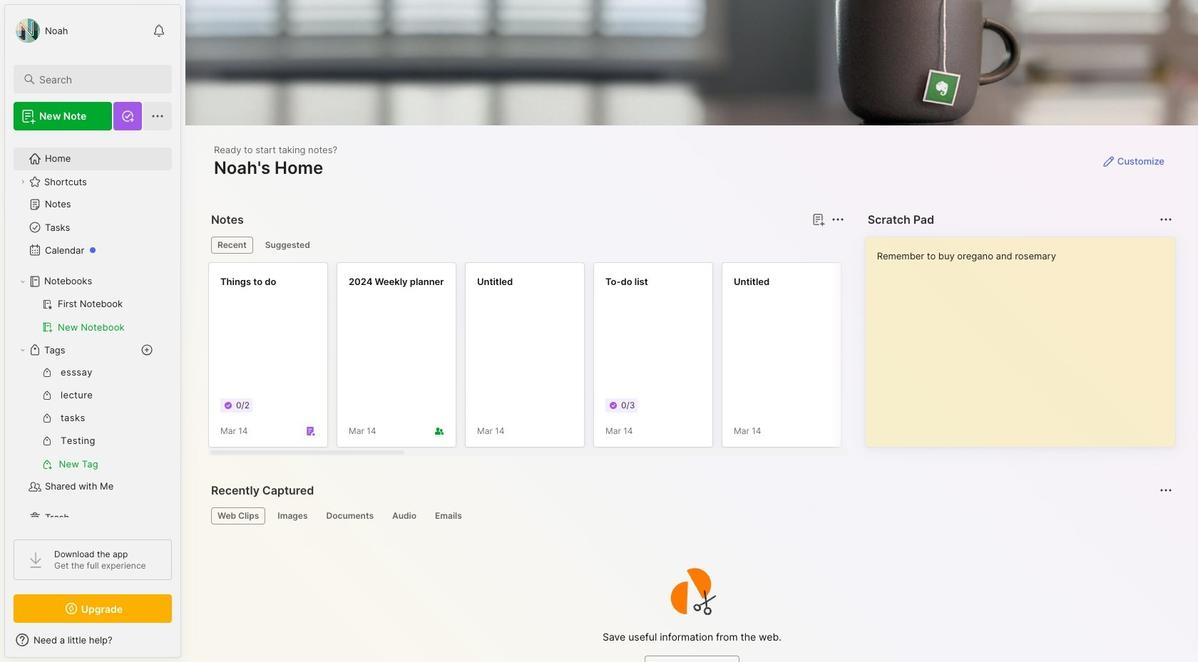 Task type: describe. For each thing, give the bounding box(es) containing it.
expand notebooks image
[[19, 277, 27, 286]]

tree inside main element
[[5, 139, 180, 539]]

click to collapse image
[[180, 636, 191, 653]]

1 horizontal spatial more actions image
[[1158, 482, 1175, 499]]

main element
[[0, 0, 185, 663]]

Start writing… text field
[[877, 238, 1175, 436]]

1 tab list from the top
[[211, 237, 842, 254]]

expand tags image
[[19, 346, 27, 355]]

WHAT'S NEW field
[[5, 629, 180, 652]]

1 group from the top
[[14, 293, 163, 339]]



Task type: locate. For each thing, give the bounding box(es) containing it.
Search text field
[[39, 73, 159, 86]]

0 vertical spatial more actions image
[[829, 211, 846, 228]]

tab list
[[211, 237, 842, 254], [211, 508, 1171, 525]]

1 vertical spatial group
[[14, 362, 163, 476]]

tab
[[211, 237, 253, 254], [259, 237, 317, 254], [211, 508, 266, 525], [271, 508, 314, 525], [320, 508, 380, 525], [386, 508, 423, 525], [429, 508, 468, 525]]

1 vertical spatial tab list
[[211, 508, 1171, 525]]

2 group from the top
[[14, 362, 163, 476]]

row group
[[208, 263, 1198, 457]]

group
[[14, 293, 163, 339], [14, 362, 163, 476]]

none search field inside main element
[[39, 71, 159, 88]]

0 horizontal spatial more actions image
[[829, 211, 846, 228]]

1 vertical spatial more actions image
[[1158, 482, 1175, 499]]

more actions image
[[829, 211, 846, 228], [1158, 482, 1175, 499]]

2 tab list from the top
[[211, 508, 1171, 525]]

0 vertical spatial group
[[14, 293, 163, 339]]

0 vertical spatial tab list
[[211, 237, 842, 254]]

more actions image
[[1158, 211, 1175, 228]]

tree
[[5, 139, 180, 539]]

Account field
[[14, 16, 68, 45]]

More actions field
[[828, 210, 848, 230], [1156, 210, 1176, 230], [1156, 481, 1176, 501]]

None search field
[[39, 71, 159, 88]]



Task type: vqa. For each thing, say whether or not it's contained in the screenshot.
out at the top left of the page
no



